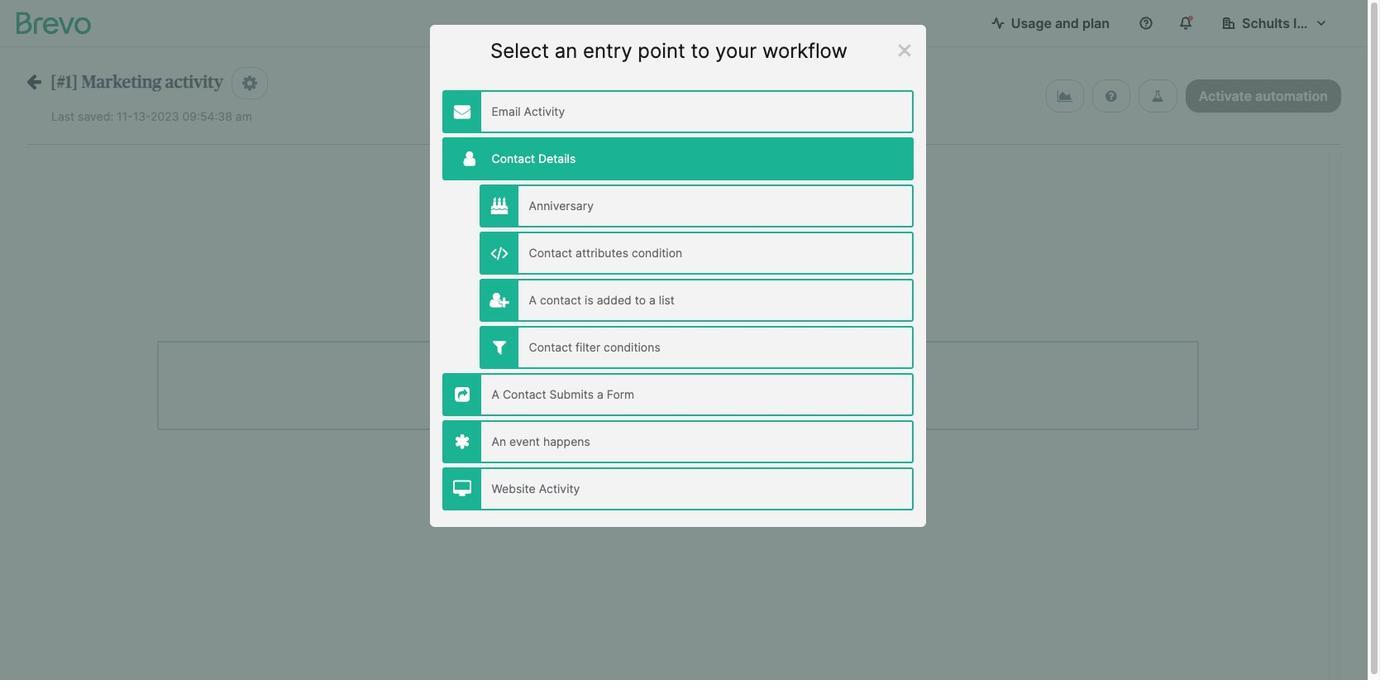 Task type: locate. For each thing, give the bounding box(es) containing it.
to left add
[[634, 240, 643, 252]]

email activity
[[492, 104, 565, 119]]

is
[[585, 293, 594, 307]]

contact left the details
[[492, 152, 535, 166]]

contact up 'event'
[[503, 387, 546, 401]]

1 horizontal spatial workflow
[[763, 39, 848, 63]]

contact
[[540, 293, 582, 307]]

add down &
[[623, 394, 645, 408]]

arrow left image
[[26, 73, 41, 90]]

1 vertical spatial add
[[623, 394, 645, 408]]

submits
[[550, 387, 594, 401]]

an up add
[[656, 220, 668, 232]]

to
[[691, 39, 710, 63], [634, 240, 643, 252], [635, 293, 646, 307]]

question circle image
[[1106, 89, 1118, 103]]

workflow inside exit & restart the workflow add new conditions
[[699, 375, 741, 387]]

activity
[[165, 74, 223, 91]]

anniversary link
[[479, 185, 914, 228]]

entry
[[583, 39, 632, 63], [670, 220, 695, 232], [697, 240, 721, 252]]

point
[[638, 39, 686, 63], [698, 220, 722, 232], [724, 240, 748, 252]]

last
[[51, 109, 75, 123]]

cog image
[[242, 74, 257, 92]]

1 vertical spatial a
[[492, 387, 500, 401]]

to left your
[[691, 39, 710, 63]]

add an entry point click to add a first entry point
[[608, 220, 748, 252]]

a contact submits a form link
[[442, 373, 914, 416]]

a left contact
[[529, 293, 537, 307]]

0 vertical spatial to
[[691, 39, 710, 63]]

× button
[[896, 32, 914, 65]]

and
[[1056, 15, 1080, 31]]

0 vertical spatial a
[[529, 293, 537, 307]]

activity
[[524, 104, 565, 119], [539, 482, 580, 496]]

select
[[491, 39, 549, 63]]

an event happens link
[[442, 421, 914, 464]]

&
[[635, 375, 641, 387]]

website activity
[[492, 482, 580, 496]]

a inside the add an entry point click to add a first entry point
[[667, 240, 673, 252]]

am
[[236, 109, 252, 123]]

2 horizontal spatial entry
[[697, 240, 721, 252]]

0 horizontal spatial an
[[555, 39, 578, 63]]

a for a contact submits a form
[[492, 387, 500, 401]]

2 vertical spatial entry
[[697, 240, 721, 252]]

workflow
[[763, 39, 848, 63], [699, 375, 741, 387]]

2 horizontal spatial a
[[667, 240, 673, 252]]

1 vertical spatial workflow
[[699, 375, 741, 387]]

schults inc
[[1243, 15, 1313, 31]]

1 vertical spatial point
[[698, 220, 722, 232]]

flask image
[[1152, 89, 1165, 103]]

1 horizontal spatial entry
[[670, 220, 695, 232]]

activity for email activity
[[524, 104, 565, 119]]

0 horizontal spatial point
[[638, 39, 686, 63]]

1 vertical spatial entry
[[670, 220, 695, 232]]

website activity link
[[442, 468, 914, 511]]

a for a contact is added to a list
[[529, 293, 537, 307]]

click
[[608, 240, 631, 252]]

0 vertical spatial a
[[667, 240, 673, 252]]

contact for contact attributes condition
[[529, 246, 573, 260]]

an
[[492, 435, 506, 449]]

usage and plan
[[1012, 15, 1110, 31]]

1 horizontal spatial an
[[656, 220, 668, 232]]

[#1]                             marketing activity link
[[26, 73, 223, 91]]

form
[[607, 387, 635, 401]]

activity right website
[[539, 482, 580, 496]]

0 vertical spatial point
[[638, 39, 686, 63]]

your
[[716, 39, 757, 63]]

conditions
[[674, 394, 733, 408]]

a up an
[[492, 387, 500, 401]]

contact
[[492, 152, 535, 166], [529, 246, 573, 260], [529, 340, 573, 354], [503, 387, 546, 401]]

2 vertical spatial a
[[597, 387, 604, 401]]

0 horizontal spatial a
[[492, 387, 500, 401]]

add up add
[[634, 220, 653, 232]]

1 vertical spatial activity
[[539, 482, 580, 496]]

1 horizontal spatial point
[[698, 220, 722, 232]]

email
[[492, 104, 521, 119]]

2023
[[151, 109, 179, 123]]

0 vertical spatial entry
[[583, 39, 632, 63]]

added
[[597, 293, 632, 307]]

a
[[529, 293, 537, 307], [492, 387, 500, 401]]

an
[[555, 39, 578, 63], [656, 220, 668, 232]]

a left 'list'
[[649, 293, 656, 307]]

2 vertical spatial point
[[724, 240, 748, 252]]

a contact is added to a list link
[[479, 279, 914, 322]]

attributes
[[576, 246, 629, 260]]

1 vertical spatial to
[[634, 240, 643, 252]]

0 horizontal spatial entry
[[583, 39, 632, 63]]

0 vertical spatial activity
[[524, 104, 565, 119]]

an right select
[[555, 39, 578, 63]]

workflow right your
[[763, 39, 848, 63]]

an inside the add an entry point click to add a first entry point
[[656, 220, 668, 232]]

1 vertical spatial an
[[656, 220, 668, 232]]

a right add
[[667, 240, 673, 252]]

1 vertical spatial a
[[649, 293, 656, 307]]

schults inc button
[[1210, 7, 1342, 40]]

add
[[646, 240, 664, 252]]

marketing
[[82, 74, 162, 91]]

×
[[896, 32, 914, 65]]

0 vertical spatial an
[[555, 39, 578, 63]]

2 vertical spatial to
[[635, 293, 646, 307]]

contact up contact
[[529, 246, 573, 260]]

saved:
[[78, 109, 114, 123]]

add inside exit & restart the workflow add new conditions
[[623, 394, 645, 408]]

workflow up conditions
[[699, 375, 741, 387]]

to for added
[[635, 293, 646, 307]]

to right added
[[635, 293, 646, 307]]

an for select
[[555, 39, 578, 63]]

contact left filter
[[529, 340, 573, 354]]

activity right "email"
[[524, 104, 565, 119]]

entry for add
[[670, 220, 695, 232]]

a
[[667, 240, 673, 252], [649, 293, 656, 307], [597, 387, 604, 401]]

0 horizontal spatial workflow
[[699, 375, 741, 387]]

add
[[634, 220, 653, 232], [623, 394, 645, 408]]

0 vertical spatial add
[[634, 220, 653, 232]]

a left form
[[597, 387, 604, 401]]

first
[[675, 240, 694, 252]]

exit & restart the workflow add new conditions
[[615, 375, 741, 408]]

contact for contact details
[[492, 152, 535, 166]]

1 horizontal spatial a
[[529, 293, 537, 307]]

contact attributes condition link
[[479, 232, 914, 275]]



Task type: describe. For each thing, give the bounding box(es) containing it.
list
[[659, 293, 675, 307]]

select an entry point to your workflow
[[491, 39, 848, 63]]

to for point
[[691, 39, 710, 63]]

contact details
[[492, 152, 576, 166]]

contact attributes condition
[[529, 246, 683, 260]]

usage
[[1012, 15, 1052, 31]]

email activity link
[[442, 90, 914, 133]]

0 vertical spatial workflow
[[763, 39, 848, 63]]

entry for select
[[583, 39, 632, 63]]

restart
[[644, 375, 678, 387]]

1 horizontal spatial a
[[649, 293, 656, 307]]

schults
[[1243, 15, 1291, 31]]

an event happens
[[492, 435, 591, 449]]

point for to
[[638, 39, 686, 63]]

event
[[510, 435, 540, 449]]

contact filter conditions link
[[479, 326, 914, 369]]

usage and plan button
[[978, 7, 1123, 40]]

[#1]
[[50, 74, 78, 91]]

the
[[681, 375, 696, 387]]

contact details link
[[442, 138, 914, 181]]

last saved: 11-13-2023 09:54:38 am
[[51, 109, 252, 123]]

0 horizontal spatial a
[[597, 387, 604, 401]]

11-
[[117, 109, 133, 123]]

a contact is added to a list
[[529, 293, 675, 307]]

website
[[492, 482, 536, 496]]

condition
[[632, 246, 683, 260]]

details
[[539, 152, 576, 166]]

filter
[[576, 340, 601, 354]]

[#1]                             marketing activity
[[50, 74, 223, 91]]

an for add
[[656, 220, 668, 232]]

plan
[[1083, 15, 1110, 31]]

2 horizontal spatial point
[[724, 240, 748, 252]]

a contact submits a form
[[492, 387, 635, 401]]

anniversary
[[529, 199, 594, 213]]

point for click
[[698, 220, 722, 232]]

09:54:38
[[182, 109, 232, 123]]

contact filter conditions
[[529, 340, 661, 354]]

conditions
[[604, 340, 661, 354]]

to inside the add an entry point click to add a first entry point
[[634, 240, 643, 252]]

new
[[648, 394, 671, 408]]

activity for website activity
[[539, 482, 580, 496]]

happens
[[543, 435, 591, 449]]

area chart image
[[1058, 89, 1073, 103]]

inc
[[1294, 15, 1313, 31]]

add inside the add an entry point click to add a first entry point
[[634, 220, 653, 232]]

add new conditions link
[[623, 394, 733, 408]]

contact for contact filter conditions
[[529, 340, 573, 354]]

exit
[[615, 375, 632, 387]]

13-
[[133, 109, 151, 123]]



Task type: vqa. For each thing, say whether or not it's contained in the screenshot.
Welcome
no



